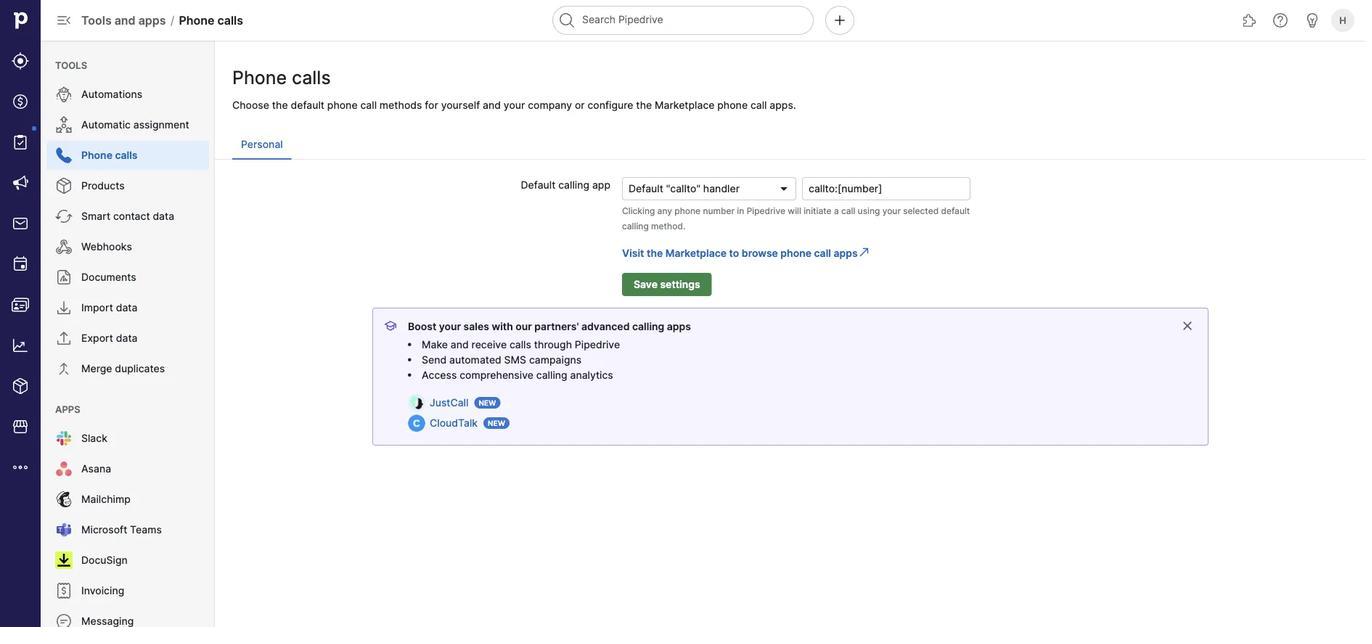 Task type: locate. For each thing, give the bounding box(es) containing it.
2 horizontal spatial your
[[883, 206, 901, 216]]

settings
[[661, 279, 701, 291]]

and right yourself
[[483, 99, 501, 111]]

default left the app
[[521, 179, 556, 191]]

phone up choose
[[232, 67, 287, 89]]

2 vertical spatial and
[[451, 338, 469, 351]]

color undefined image inside docusign link
[[55, 552, 73, 569]]

1 vertical spatial tools
[[55, 60, 87, 71]]

0 horizontal spatial and
[[115, 13, 136, 27]]

0 vertical spatial new
[[479, 399, 497, 407]]

the right choose
[[272, 99, 288, 111]]

0 horizontal spatial phone calls
[[81, 149, 138, 162]]

calling down 'clicking'
[[622, 221, 649, 231]]

visit the marketplace to browse phone call apps link
[[622, 247, 871, 259]]

color undefined image inside automations link
[[55, 86, 73, 103]]

our
[[516, 320, 532, 333]]

receive
[[472, 338, 507, 351]]

call left methods
[[361, 99, 377, 111]]

microsoft teams
[[81, 524, 162, 536]]

2 vertical spatial data
[[116, 332, 138, 345]]

1 horizontal spatial and
[[451, 338, 469, 351]]

color undefined image inside 'products' link
[[55, 177, 73, 195]]

1 horizontal spatial default
[[629, 183, 664, 195]]

color undefined image left 'webhooks' on the left of page
[[55, 238, 73, 256]]

justcall link
[[430, 395, 469, 411]]

calling down save in the top of the page
[[633, 320, 665, 333]]

tools for tools
[[55, 60, 87, 71]]

1 color undefined image from the top
[[55, 208, 73, 225]]

pipedrive right the in
[[747, 206, 786, 216]]

2 horizontal spatial and
[[483, 99, 501, 111]]

automated
[[450, 354, 502, 366]]

color undefined image inside smart contact data link
[[55, 208, 73, 225]]

phone calls up choose
[[232, 67, 331, 89]]

asana link
[[46, 455, 209, 484]]

1 horizontal spatial phone calls
[[232, 67, 331, 89]]

color undefined image inside invoicing link
[[55, 583, 73, 600]]

phone left apps.
[[718, 99, 748, 111]]

0 vertical spatial apps
[[138, 13, 166, 27]]

save
[[634, 279, 658, 291]]

your
[[504, 99, 525, 111], [883, 206, 901, 216], [439, 320, 461, 333]]

0 vertical spatial pipedrive
[[747, 206, 786, 216]]

using
[[858, 206, 881, 216]]

color undefined image left invoicing
[[55, 583, 73, 600]]

microsoft teams link
[[46, 516, 209, 545]]

apps
[[55, 404, 80, 415]]

through
[[534, 338, 572, 351]]

color undefined image inside webhooks "link"
[[55, 238, 73, 256]]

phone right /
[[179, 13, 215, 27]]

methods
[[380, 99, 422, 111]]

import
[[81, 302, 113, 314]]

new right cloudtalk
[[488, 419, 506, 428]]

color undefined image inside merge duplicates link
[[55, 360, 73, 378]]

2 horizontal spatial apps
[[834, 247, 858, 259]]

color undefined image for asana
[[55, 461, 73, 478]]

1 vertical spatial and
[[483, 99, 501, 111]]

1 horizontal spatial pipedrive
[[747, 206, 786, 216]]

1 vertical spatial data
[[116, 302, 138, 314]]

with
[[492, 320, 513, 333]]

7 color undefined image from the top
[[55, 583, 73, 600]]

data for import data
[[116, 302, 138, 314]]

choose the default phone call methods for yourself and your company or configure the marketplace phone call apps.
[[232, 99, 797, 111]]

color undefined image inside microsoft teams link
[[55, 522, 73, 539]]

1 vertical spatial your
[[883, 206, 901, 216]]

data right contact on the top left of the page
[[153, 210, 174, 223]]

menu containing automations
[[41, 41, 215, 628]]

home image
[[9, 9, 31, 31]]

color undefined image for automatic assignment
[[55, 116, 73, 134]]

export data link
[[46, 324, 209, 353]]

deals image
[[12, 93, 29, 110]]

boost
[[408, 320, 437, 333]]

pipedrive inside "clicking any phone number in pipedrive will initiate a call using your selected default calling method."
[[747, 206, 786, 216]]

1 vertical spatial phone calls
[[81, 149, 138, 162]]

menu
[[0, 0, 41, 628], [41, 41, 215, 628]]

default right selected
[[942, 206, 971, 216]]

0 horizontal spatial default
[[521, 179, 556, 191]]

3 color undefined image from the top
[[55, 269, 73, 286]]

2 vertical spatial apps
[[667, 320, 692, 333]]

quick add image
[[832, 12, 849, 29]]

pipedrive down "advanced"
[[575, 338, 620, 351]]

call right a
[[842, 206, 856, 216]]

and left /
[[115, 13, 136, 27]]

5 color undefined image from the top
[[55, 430, 73, 447]]

apps down settings
[[667, 320, 692, 333]]

1 vertical spatial default
[[942, 206, 971, 216]]

phone up "products" in the left of the page
[[81, 149, 113, 162]]

apps left color link icon
[[834, 247, 858, 259]]

automatic
[[81, 119, 131, 131]]

your left company
[[504, 99, 525, 111]]

color undefined image inside slack "link"
[[55, 430, 73, 447]]

documents
[[81, 271, 136, 284]]

phone calls inside menu item
[[81, 149, 138, 162]]

automations
[[81, 88, 142, 101]]

1 horizontal spatial default
[[942, 206, 971, 216]]

2 color undefined image from the top
[[55, 238, 73, 256]]

Default "callto" handler field
[[622, 177, 797, 200]]

for
[[425, 99, 439, 111]]

color undefined image inside phone calls link
[[55, 147, 73, 164]]

calling down campaigns at left bottom
[[537, 369, 568, 381]]

color undefined image left 'documents' at the top of the page
[[55, 269, 73, 286]]

1 vertical spatial marketplace
[[666, 247, 727, 259]]

1 vertical spatial new
[[488, 419, 506, 428]]

and
[[115, 13, 136, 27], [483, 99, 501, 111], [451, 338, 469, 351]]

calling inside make and receive calls through pipedrive send automated sms campaigns access comprehensive calling analytics
[[537, 369, 568, 381]]

products image
[[12, 378, 29, 395]]

0 vertical spatial tools
[[81, 13, 112, 27]]

phone down "clicking any phone number in pipedrive will initiate a call using your selected default calling method."
[[781, 247, 812, 259]]

calling inside "clicking any phone number in pipedrive will initiate a call using your selected default calling method."
[[622, 221, 649, 231]]

cloudtalk
[[430, 417, 478, 430]]

2 vertical spatial phone
[[81, 149, 113, 162]]

apps
[[138, 13, 166, 27], [834, 247, 858, 259], [667, 320, 692, 333]]

phone calls down the automatic
[[81, 149, 138, 162]]

mailchimp link
[[46, 485, 209, 514]]

color undefined image inside import data link
[[55, 299, 73, 317]]

your right using
[[883, 206, 901, 216]]

will
[[788, 206, 802, 216]]

data
[[153, 210, 174, 223], [116, 302, 138, 314], [116, 332, 138, 345]]

color undefined image down apps
[[55, 430, 73, 447]]

1 vertical spatial phone
[[232, 67, 287, 89]]

color undefined image inside automatic assignment link
[[55, 116, 73, 134]]

None text field
[[803, 177, 971, 200]]

and for receive
[[451, 338, 469, 351]]

the right "visit"
[[647, 247, 663, 259]]

and up automated
[[451, 338, 469, 351]]

and inside make and receive calls through pipedrive send automated sms campaigns access comprehensive calling analytics
[[451, 338, 469, 351]]

save settings button
[[622, 273, 712, 296]]

slack link
[[46, 424, 209, 453]]

color undefined image left asana
[[55, 461, 73, 478]]

calling
[[559, 179, 590, 191], [622, 221, 649, 231], [633, 320, 665, 333], [537, 369, 568, 381]]

0 vertical spatial and
[[115, 13, 136, 27]]

default inside popup button
[[629, 183, 664, 195]]

number
[[703, 206, 735, 216]]

visit the marketplace to browse phone call apps
[[622, 247, 858, 259]]

call
[[361, 99, 377, 111], [751, 99, 767, 111], [842, 206, 856, 216], [815, 247, 832, 259]]

color undefined image left smart
[[55, 208, 73, 225]]

pipedrive inside make and receive calls through pipedrive send automated sms campaigns access comprehensive calling analytics
[[575, 338, 620, 351]]

insights image
[[12, 337, 29, 354]]

campaigns
[[529, 354, 582, 366]]

0 vertical spatial default
[[291, 99, 325, 111]]

color learn image
[[385, 320, 397, 332]]

0 horizontal spatial phone
[[81, 149, 113, 162]]

color undefined image for smart contact data
[[55, 208, 73, 225]]

0 horizontal spatial your
[[439, 320, 461, 333]]

1 vertical spatial apps
[[834, 247, 858, 259]]

apps left /
[[138, 13, 166, 27]]

calling left the app
[[559, 179, 590, 191]]

color undefined image for merge duplicates
[[55, 360, 73, 378]]

color undefined image for phone calls
[[55, 147, 73, 164]]

tools for tools and apps / phone calls
[[81, 13, 112, 27]]

pipedrive
[[747, 206, 786, 216], [575, 338, 620, 351]]

6 color undefined image from the top
[[55, 461, 73, 478]]

phone down default "callto" handler
[[675, 206, 701, 216]]

1 horizontal spatial your
[[504, 99, 525, 111]]

color undefined image for mailchimp
[[55, 491, 73, 508]]

color undefined image for export data
[[55, 330, 73, 347]]

color undefined image inside asana link
[[55, 461, 73, 478]]

color undefined image
[[55, 208, 73, 225], [55, 238, 73, 256], [55, 269, 73, 286], [55, 330, 73, 347], [55, 430, 73, 447], [55, 461, 73, 478], [55, 583, 73, 600]]

clicking
[[622, 206, 655, 216]]

call left color link icon
[[815, 247, 832, 259]]

0 vertical spatial phone
[[179, 13, 215, 27]]

menu toggle image
[[55, 12, 73, 29]]

products link
[[46, 171, 209, 200]]

1 vertical spatial pipedrive
[[575, 338, 620, 351]]

tools down menu toggle icon on the left of page
[[55, 60, 87, 71]]

4 color undefined image from the top
[[55, 330, 73, 347]]

new down "comprehensive"
[[479, 399, 497, 407]]

default
[[521, 179, 556, 191], [629, 183, 664, 195]]

clicking any phone number in pipedrive will initiate a call using your selected default calling method.
[[622, 206, 971, 231]]

data right export at the bottom left of the page
[[116, 332, 138, 345]]

default up 'clicking'
[[629, 183, 664, 195]]

data right import
[[116, 302, 138, 314]]

color undefined image left export at the bottom left of the page
[[55, 330, 73, 347]]

default "callto" handler button
[[622, 177, 797, 200]]

color undefined image
[[55, 86, 73, 103], [55, 116, 73, 134], [12, 134, 29, 151], [55, 147, 73, 164], [55, 177, 73, 195], [55, 299, 73, 317], [55, 360, 73, 378], [55, 491, 73, 508], [55, 522, 73, 539], [55, 552, 73, 569], [55, 613, 73, 628]]

call inside "clicking any phone number in pipedrive will initiate a call using your selected default calling method."
[[842, 206, 856, 216]]

color undefined image inside documents link
[[55, 269, 73, 286]]

webhooks link
[[46, 232, 209, 261]]

the for visit
[[647, 247, 663, 259]]

the
[[272, 99, 288, 111], [637, 99, 652, 111], [647, 247, 663, 259]]

2 vertical spatial your
[[439, 320, 461, 333]]

color undefined image inside mailchimp link
[[55, 491, 73, 508]]

phone calls menu item
[[41, 141, 215, 170]]

your up make at the left bottom
[[439, 320, 461, 333]]

app
[[593, 179, 611, 191]]

partners'
[[535, 320, 579, 333]]

yourself
[[441, 99, 480, 111]]

import data link
[[46, 293, 209, 322]]

tools right menu toggle icon on the left of page
[[81, 13, 112, 27]]

0 horizontal spatial pipedrive
[[575, 338, 620, 351]]

microsoft
[[81, 524, 127, 536]]

pipedrive for through
[[575, 338, 620, 351]]

tools
[[81, 13, 112, 27], [55, 60, 87, 71]]

default right choose
[[291, 99, 325, 111]]

cloudtalk link
[[430, 416, 478, 431]]

default for default "callto" handler
[[629, 183, 664, 195]]

color undefined image inside export data link
[[55, 330, 73, 347]]



Task type: describe. For each thing, give the bounding box(es) containing it.
choose
[[232, 99, 269, 111]]

leads image
[[12, 52, 29, 70]]

smart contact data link
[[46, 202, 209, 231]]

duplicates
[[115, 363, 165, 375]]

0 vertical spatial your
[[504, 99, 525, 111]]

make
[[422, 338, 448, 351]]

data for export data
[[116, 332, 138, 345]]

company
[[528, 99, 572, 111]]

color undefined image for products
[[55, 177, 73, 195]]

merge
[[81, 363, 112, 375]]

invoicing
[[81, 585, 124, 597]]

export data
[[81, 332, 138, 345]]

automatic assignment link
[[46, 110, 209, 139]]

color undefined image for slack
[[55, 430, 73, 447]]

color undefined image for documents
[[55, 269, 73, 286]]

smart
[[81, 210, 110, 223]]

teams
[[130, 524, 162, 536]]

calls inside make and receive calls through pipedrive send automated sms campaigns access comprehensive calling analytics
[[510, 338, 532, 351]]

invoicing link
[[46, 577, 209, 606]]

marketplace image
[[12, 418, 29, 436]]

default for default calling app
[[521, 179, 556, 191]]

0 vertical spatial data
[[153, 210, 174, 223]]

merge duplicates
[[81, 363, 165, 375]]

"callto"
[[667, 183, 701, 195]]

sales assistant image
[[1305, 12, 1322, 29]]

in
[[738, 206, 745, 216]]

color undefined image for invoicing
[[55, 583, 73, 600]]

0 horizontal spatial default
[[291, 99, 325, 111]]

make and receive calls through pipedrive send automated sms campaigns access comprehensive calling analytics
[[422, 338, 620, 381]]

to
[[730, 247, 740, 259]]

advanced
[[582, 320, 630, 333]]

0 vertical spatial phone calls
[[232, 67, 331, 89]]

initiate
[[804, 206, 832, 216]]

campaigns image
[[12, 174, 29, 192]]

or
[[575, 99, 585, 111]]

new for cloudtalk
[[488, 419, 506, 428]]

access
[[422, 369, 457, 381]]

sms
[[505, 354, 527, 366]]

boost your sales with our partners' advanced calling apps
[[408, 320, 692, 333]]

smart contact data
[[81, 210, 174, 223]]

documents link
[[46, 263, 209, 292]]

pipedrive for in
[[747, 206, 786, 216]]

automations link
[[46, 80, 209, 109]]

phone left methods
[[327, 99, 358, 111]]

default "callto" handler
[[629, 183, 740, 195]]

configure
[[588, 99, 634, 111]]

color undefined image for docusign
[[55, 552, 73, 569]]

products
[[81, 180, 125, 192]]

more image
[[12, 459, 29, 476]]

h
[[1340, 15, 1347, 26]]

the right configure
[[637, 99, 652, 111]]

merge duplicates link
[[46, 354, 209, 384]]

tools and apps / phone calls
[[81, 13, 243, 27]]

webhooks
[[81, 241, 132, 253]]

apps.
[[770, 99, 797, 111]]

phone calls link
[[46, 141, 209, 170]]

browse
[[742, 247, 779, 259]]

sales inbox image
[[12, 215, 29, 232]]

color undefined image for import data
[[55, 299, 73, 317]]

automatic assignment
[[81, 119, 189, 131]]

sales
[[464, 320, 490, 333]]

1 horizontal spatial apps
[[667, 320, 692, 333]]

color undefined image for microsoft teams
[[55, 522, 73, 539]]

mailchimp
[[81, 494, 131, 506]]

calls inside menu item
[[115, 149, 138, 162]]

1 horizontal spatial phone
[[179, 13, 215, 27]]

color primary image
[[779, 183, 790, 195]]

0 vertical spatial marketplace
[[655, 99, 715, 111]]

2 horizontal spatial phone
[[232, 67, 287, 89]]

contacts image
[[12, 296, 29, 314]]

visit
[[622, 247, 645, 259]]

asana
[[81, 463, 111, 475]]

personal
[[241, 138, 283, 151]]

comprehensive
[[460, 369, 534, 381]]

docusign
[[81, 555, 128, 567]]

default calling app
[[521, 179, 611, 191]]

method.
[[652, 221, 686, 231]]

0 horizontal spatial apps
[[138, 13, 166, 27]]

your inside "clicking any phone number in pipedrive will initiate a call using your selected default calling method."
[[883, 206, 901, 216]]

phone inside "clicking any phone number in pipedrive will initiate a call using your selected default calling method."
[[675, 206, 701, 216]]

close image
[[1182, 320, 1194, 332]]

a
[[834, 206, 839, 216]]

and for apps
[[115, 13, 136, 27]]

color link image
[[859, 247, 871, 258]]

phone inside menu item
[[81, 149, 113, 162]]

color undefined image for automations
[[55, 86, 73, 103]]

slack
[[81, 433, 107, 445]]

docusign link
[[46, 546, 209, 575]]

default inside "clicking any phone number in pipedrive will initiate a call using your selected default calling method."
[[942, 206, 971, 216]]

export
[[81, 332, 113, 345]]

selected
[[904, 206, 939, 216]]

send
[[422, 354, 447, 366]]

contact
[[113, 210, 150, 223]]

/
[[170, 13, 175, 27]]

assignment
[[133, 119, 189, 131]]

justcall
[[430, 397, 469, 409]]

h button
[[1329, 6, 1358, 35]]

color undefined image for webhooks
[[55, 238, 73, 256]]

call left apps.
[[751, 99, 767, 111]]

save settings
[[634, 279, 701, 291]]

Search Pipedrive field
[[553, 6, 814, 35]]

activities image
[[12, 256, 29, 273]]

any
[[658, 206, 673, 216]]

analytics
[[571, 369, 614, 381]]

the for choose
[[272, 99, 288, 111]]

import data
[[81, 302, 138, 314]]

handler
[[704, 183, 740, 195]]

quick help image
[[1273, 12, 1290, 29]]

new for justcall
[[479, 399, 497, 407]]



Task type: vqa. For each thing, say whether or not it's contained in the screenshot.
1 link
no



